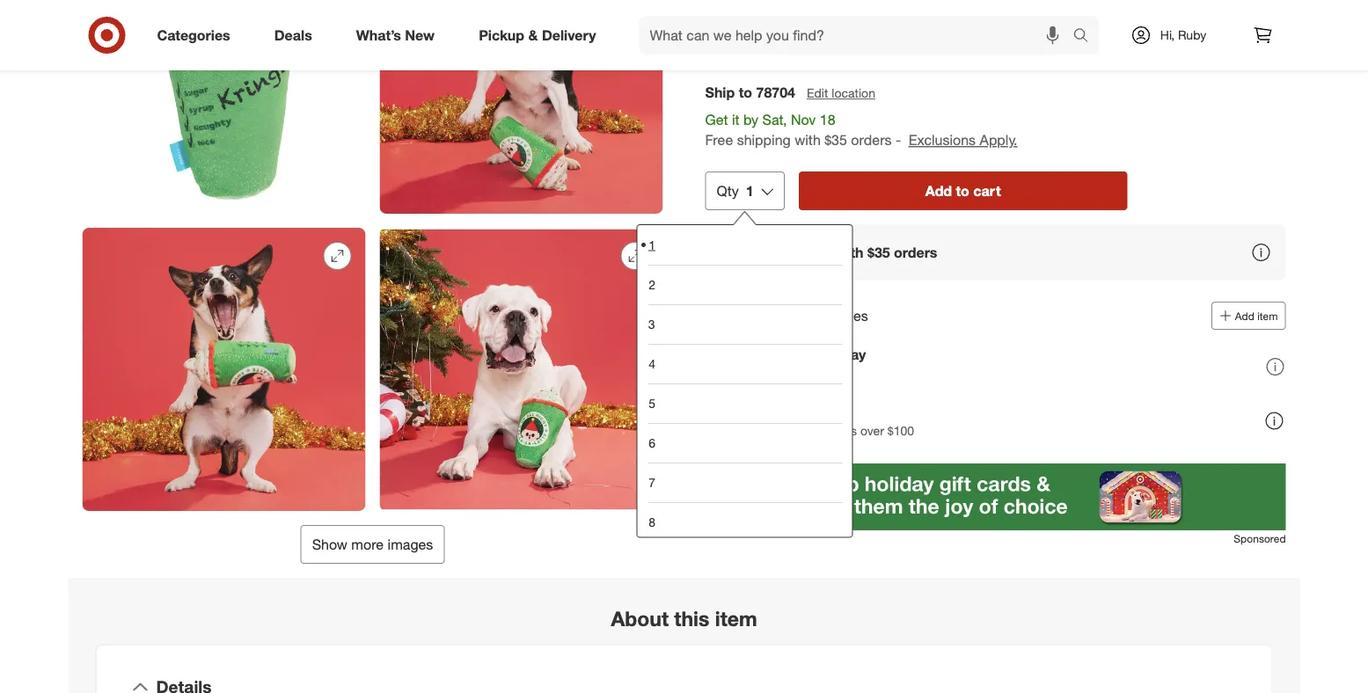 Task type: vqa. For each thing, say whether or not it's contained in the screenshot.
the left 'to'
yes



Task type: describe. For each thing, give the bounding box(es) containing it.
bark up all night latte dog toy, 2 of 7 image
[[82, 0, 366, 214]]

hi, ruby
[[1160, 27, 1206, 43]]

bark up all night latte dog toy, 4 of 7 image
[[82, 228, 366, 511]]

-
[[896, 132, 901, 149]]

not available button
[[848, 0, 984, 69]]

with
[[740, 423, 765, 438]]

1 link
[[648, 225, 842, 265]]

registries
[[810, 307, 868, 324]]

pickup for not
[[718, 22, 763, 39]]

6
[[648, 435, 655, 451]]

over
[[860, 423, 884, 438]]

5%
[[777, 346, 798, 363]]

add for add item
[[1235, 309, 1255, 322]]

add for add to cart
[[925, 182, 952, 199]]

only ships with $35 orders button
[[705, 224, 1286, 281]]

What can we help you find? suggestions appear below search field
[[639, 16, 1077, 55]]

shipping get it by sat, nov 18
[[1003, 21, 1101, 55]]

orders inside button
[[894, 244, 937, 261]]

show
[[312, 536, 347, 553]]

available inside not available 'button'
[[881, 42, 921, 55]]

day
[[842, 346, 866, 363]]

what's new
[[356, 26, 435, 44]]

7
[[648, 475, 655, 490]]

edit location button
[[806, 84, 876, 103]]

ship to 78704
[[705, 84, 795, 101]]

sat, inside shipping get it by sat, nov 18
[[1046, 41, 1064, 55]]

only ships with $35 orders
[[762, 244, 937, 261]]

18 inside get it by sat, nov 18 free shipping with $35 orders - exclusions apply.
[[820, 111, 836, 129]]

pickup & delivery
[[479, 26, 596, 44]]

affirm
[[768, 423, 801, 438]]

eligible for registries
[[740, 307, 868, 324]]

ship
[[705, 84, 735, 101]]

by inside get it by sat, nov 18 free shipping with $35 orders - exclusions apply.
[[743, 111, 759, 129]]

deals link
[[259, 16, 334, 55]]

it inside get it by sat, nov 18 free shipping with $35 orders - exclusions apply.
[[732, 111, 740, 129]]

edit
[[807, 85, 828, 101]]

get inside get it by sat, nov 18 free shipping with $35 orders - exclusions apply.
[[705, 111, 728, 129]]

more
[[351, 536, 384, 553]]

hi,
[[1160, 27, 1175, 43]]

ruby
[[1178, 27, 1206, 43]]

0 vertical spatial 1
[[746, 182, 754, 199]]

delivery
[[542, 26, 596, 44]]

save
[[740, 346, 773, 363]]

78704
[[756, 84, 795, 101]]

nov inside get it by sat, nov 18 free shipping with $35 orders - exclusions apply.
[[791, 111, 816, 129]]

2 vertical spatial orders
[[822, 423, 857, 438]]

sponsored
[[1234, 532, 1286, 545]]

eligible
[[740, 307, 786, 324]]

shipping
[[1003, 21, 1062, 38]]

every
[[802, 346, 838, 363]]

sat, inside get it by sat, nov 18 free shipping with $35 orders - exclusions apply.
[[762, 111, 787, 129]]

about
[[611, 606, 669, 631]]

show more images button
[[301, 525, 445, 564]]

pickup not available
[[718, 22, 778, 55]]

add to cart
[[925, 182, 1001, 199]]

shipping
[[737, 132, 791, 149]]

about this item
[[611, 606, 757, 631]]

3
[[648, 317, 655, 332]]

$100
[[888, 423, 914, 438]]

4
[[648, 356, 655, 372]]

with inside get it by sat, nov 18 free shipping with $35 orders - exclusions apply.
[[795, 132, 821, 149]]

8 link
[[648, 502, 842, 542]]

categories link
[[142, 16, 252, 55]]

1 vertical spatial item
[[715, 606, 757, 631]]

search
[[1065, 28, 1107, 45]]

to for add
[[956, 182, 970, 199]]

this
[[674, 606, 710, 631]]



Task type: locate. For each thing, give the bounding box(es) containing it.
on
[[804, 423, 818, 438]]

$35 right ships
[[868, 244, 890, 261]]

get it by sat, nov 18 free shipping with $35 orders - exclusions apply.
[[705, 111, 1018, 149]]

0 vertical spatial 18
[[1089, 41, 1101, 55]]

$35 down edit location button
[[825, 132, 847, 149]]

$35
[[825, 132, 847, 149], [868, 244, 890, 261]]

get inside shipping get it by sat, nov 18
[[1003, 41, 1020, 55]]

location
[[832, 85, 875, 101]]

by up shipping
[[743, 111, 759, 129]]

not up location
[[861, 42, 878, 55]]

exclusions
[[909, 132, 976, 149]]

1 horizontal spatial $35
[[868, 244, 890, 261]]

1
[[746, 182, 754, 199], [648, 237, 655, 252]]

1 not from the left
[[718, 42, 735, 55]]

bark up all night latte dog toy, 5 of 7 image
[[380, 228, 663, 511]]

1 vertical spatial it
[[732, 111, 740, 129]]

with
[[795, 132, 821, 149], [835, 244, 864, 261]]

add inside button
[[925, 182, 952, 199]]

0 horizontal spatial with
[[795, 132, 821, 149]]

1 vertical spatial orders
[[894, 244, 937, 261]]

get
[[1003, 41, 1020, 55], [705, 111, 728, 129]]

pickup inside pickup not available
[[718, 22, 763, 39]]

1 horizontal spatial pickup
[[718, 22, 763, 39]]

by inside shipping get it by sat, nov 18
[[1032, 41, 1043, 55]]

it inside shipping get it by sat, nov 18
[[1023, 41, 1029, 55]]

1 vertical spatial to
[[956, 182, 970, 199]]

by
[[1032, 41, 1043, 55], [743, 111, 759, 129]]

not
[[718, 42, 735, 55], [861, 42, 878, 55]]

1 horizontal spatial to
[[956, 182, 970, 199]]

exclusions apply. link
[[909, 132, 1018, 149]]

nov inside shipping get it by sat, nov 18
[[1067, 41, 1086, 55]]

1 available from the left
[[737, 42, 778, 55]]

not inside pickup not available
[[718, 42, 735, 55]]

0 horizontal spatial it
[[732, 111, 740, 129]]

0 horizontal spatial get
[[705, 111, 728, 129]]

$35 inside get it by sat, nov 18 free shipping with $35 orders - exclusions apply.
[[825, 132, 847, 149]]

1 vertical spatial by
[[743, 111, 759, 129]]

0 vertical spatial sat,
[[1046, 41, 1064, 55]]

0 vertical spatial with
[[795, 132, 821, 149]]

available
[[737, 42, 778, 55], [881, 42, 921, 55]]

apply.
[[980, 132, 1018, 149]]

only
[[762, 244, 792, 261]]

it
[[1023, 41, 1029, 55], [732, 111, 740, 129]]

0 horizontal spatial $35
[[825, 132, 847, 149]]

0 horizontal spatial 18
[[820, 111, 836, 129]]

add inside "button"
[[1235, 309, 1255, 322]]

by down the shipping
[[1032, 41, 1043, 55]]

0 horizontal spatial item
[[715, 606, 757, 631]]

what's new link
[[341, 16, 457, 55]]

categories
[[157, 26, 230, 44]]

1 vertical spatial $35
[[868, 244, 890, 261]]

orders left -
[[851, 132, 892, 149]]

0 horizontal spatial 1
[[648, 237, 655, 252]]

5 link
[[648, 384, 842, 423]]

it down the shipping
[[1023, 41, 1029, 55]]

2
[[648, 277, 655, 292]]

bark up all night latte dog toy, 3 of 7 image
[[380, 0, 663, 214]]

1 vertical spatial add
[[1235, 309, 1255, 322]]

add
[[925, 182, 952, 199], [1235, 309, 1255, 322]]

it up the free
[[732, 111, 740, 129]]

0 vertical spatial by
[[1032, 41, 1043, 55]]

item
[[1258, 309, 1278, 322], [715, 606, 757, 631]]

new
[[405, 26, 435, 44]]

edit location
[[807, 85, 875, 101]]

not inside 'button'
[[861, 42, 878, 55]]

1 horizontal spatial 1
[[746, 182, 754, 199]]

item inside "button"
[[1258, 309, 1278, 322]]

8
[[648, 515, 655, 530]]

2 available from the left
[[881, 42, 921, 55]]

18 left hi,
[[1089, 41, 1101, 55]]

not up ship
[[718, 42, 735, 55]]

to for ship
[[739, 84, 752, 101]]

deals
[[274, 26, 312, 44]]

to left cart
[[956, 182, 970, 199]]

1 vertical spatial get
[[705, 111, 728, 129]]

0 horizontal spatial add
[[925, 182, 952, 199]]

5
[[648, 396, 655, 411]]

not available
[[861, 42, 921, 55]]

pickup & delivery link
[[464, 16, 618, 55]]

1 horizontal spatial it
[[1023, 41, 1029, 55]]

0 vertical spatial orders
[[851, 132, 892, 149]]

with right shipping
[[795, 132, 821, 149]]

sat, up shipping
[[762, 111, 787, 129]]

orders down add to cart button
[[894, 244, 937, 261]]

1 horizontal spatial available
[[881, 42, 921, 55]]

add item button
[[1211, 302, 1286, 330]]

free
[[705, 132, 733, 149]]

with affirm on orders over $100
[[740, 423, 914, 438]]

18
[[1089, 41, 1101, 55], [820, 111, 836, 129]]

orders
[[851, 132, 892, 149], [894, 244, 937, 261], [822, 423, 857, 438]]

get down the shipping
[[1003, 41, 1020, 55]]

orders right the on
[[822, 423, 857, 438]]

sat, down the shipping
[[1046, 41, 1064, 55]]

0 vertical spatial get
[[1003, 41, 1020, 55]]

images
[[388, 536, 433, 553]]

with right ships
[[835, 244, 864, 261]]

1 vertical spatial 18
[[820, 111, 836, 129]]

0 horizontal spatial sat,
[[762, 111, 787, 129]]

get up the free
[[705, 111, 728, 129]]

pickup
[[718, 22, 763, 39], [479, 26, 524, 44]]

pickup left &
[[479, 26, 524, 44]]

cart
[[973, 182, 1001, 199]]

6 link
[[648, 423, 842, 463]]

with inside button
[[835, 244, 864, 261]]

18 down edit
[[820, 111, 836, 129]]

image gallery element
[[82, 0, 663, 564]]

1 vertical spatial sat,
[[762, 111, 787, 129]]

0 horizontal spatial to
[[739, 84, 752, 101]]

1 right qty
[[746, 182, 754, 199]]

0 vertical spatial nov
[[1067, 41, 1086, 55]]

search button
[[1065, 16, 1107, 58]]

nov
[[1067, 41, 1086, 55], [791, 111, 816, 129]]

0 horizontal spatial pickup
[[479, 26, 524, 44]]

1 horizontal spatial with
[[835, 244, 864, 261]]

&
[[528, 26, 538, 44]]

ships
[[796, 244, 831, 261]]

save 5% every day
[[740, 346, 866, 363]]

0 horizontal spatial not
[[718, 42, 735, 55]]

7 link
[[648, 463, 842, 502]]

1 horizontal spatial sat,
[[1046, 41, 1064, 55]]

0 vertical spatial to
[[739, 84, 752, 101]]

pickup for &
[[479, 26, 524, 44]]

2 link
[[648, 265, 842, 304]]

0 vertical spatial add
[[925, 182, 952, 199]]

1 horizontal spatial add
[[1235, 309, 1255, 322]]

1 vertical spatial with
[[835, 244, 864, 261]]

available inside pickup not available
[[737, 42, 778, 55]]

show more images
[[312, 536, 433, 553]]

pickup inside pickup & delivery link
[[479, 26, 524, 44]]

0 vertical spatial item
[[1258, 309, 1278, 322]]

to
[[739, 84, 752, 101], [956, 182, 970, 199]]

1 vertical spatial nov
[[791, 111, 816, 129]]

3 link
[[648, 304, 842, 344]]

$35 inside only ships with $35 orders button
[[868, 244, 890, 261]]

advertisement region
[[705, 464, 1286, 530]]

0 vertical spatial $35
[[825, 132, 847, 149]]

what's
[[356, 26, 401, 44]]

1 horizontal spatial item
[[1258, 309, 1278, 322]]

0 vertical spatial it
[[1023, 41, 1029, 55]]

0 horizontal spatial nov
[[791, 111, 816, 129]]

0 horizontal spatial available
[[737, 42, 778, 55]]

18 inside shipping get it by sat, nov 18
[[1089, 41, 1101, 55]]

orders inside get it by sat, nov 18 free shipping with $35 orders - exclusions apply.
[[851, 132, 892, 149]]

add to cart button
[[799, 171, 1128, 210]]

1 horizontal spatial get
[[1003, 41, 1020, 55]]

1 horizontal spatial 18
[[1089, 41, 1101, 55]]

1 up 2
[[648, 237, 655, 252]]

1 vertical spatial 1
[[648, 237, 655, 252]]

qty 1
[[717, 182, 754, 199]]

qty
[[717, 182, 739, 199]]

1 horizontal spatial nov
[[1067, 41, 1086, 55]]

0 horizontal spatial by
[[743, 111, 759, 129]]

to right ship
[[739, 84, 752, 101]]

for
[[790, 307, 806, 324]]

1 horizontal spatial by
[[1032, 41, 1043, 55]]

2 not from the left
[[861, 42, 878, 55]]

4 link
[[648, 344, 842, 384]]

1 horizontal spatial not
[[861, 42, 878, 55]]

add item
[[1235, 309, 1278, 322]]

to inside add to cart button
[[956, 182, 970, 199]]

1 2 3 4 5 6 7 8
[[648, 237, 655, 530]]

pickup up ship to 78704 on the right top of page
[[718, 22, 763, 39]]



